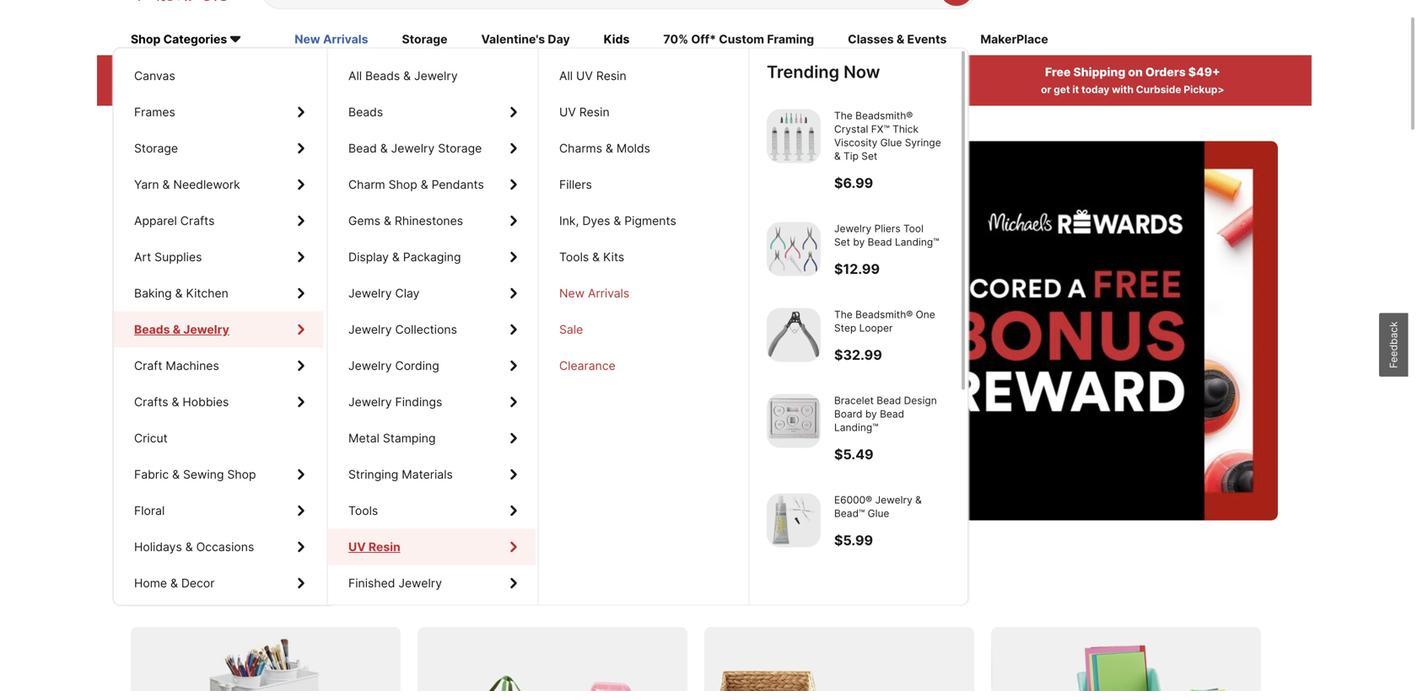 Task type: locate. For each thing, give the bounding box(es) containing it.
cricut for shop categories
[[134, 432, 168, 446]]

apparel crafts for shop categories
[[134, 214, 215, 228]]

apparel crafts link for storage
[[114, 203, 323, 239]]

kitchen
[[186, 286, 229, 301], [186, 286, 229, 301], [186, 286, 229, 301], [186, 286, 229, 301], [186, 286, 229, 301], [186, 286, 229, 301], [186, 286, 229, 301], [186, 286, 229, 301]]

uv resin link up molds
[[539, 94, 747, 130]]

fabric & sewing shop for classes & events
[[134, 468, 256, 482]]

home for classes & events
[[134, 577, 167, 591]]

beadsmith®
[[856, 110, 913, 122], [856, 309, 913, 321]]

art for storage
[[134, 250, 151, 265]]

baking & kitchen for valentine's day
[[134, 286, 229, 301]]

item undefined image left $12.99
[[767, 222, 821, 276]]

floral link for valentine's day
[[114, 493, 323, 529]]

storage link
[[402, 31, 448, 50], [114, 130, 323, 167], [114, 130, 323, 167], [114, 130, 323, 167], [114, 130, 323, 167], [114, 130, 323, 167], [114, 130, 323, 167], [114, 130, 323, 167], [114, 130, 323, 167]]

fabric for classes & events
[[134, 468, 169, 482]]

art supplies link for storage
[[114, 239, 323, 275]]

landing™ down board
[[834, 422, 879, 434]]

0 horizontal spatial landing™
[[834, 422, 879, 434]]

kitchen for new arrivals
[[186, 286, 229, 301]]

beadsmith® inside the beadsmith® one step looper
[[856, 309, 913, 321]]

2 item undefined image from the top
[[767, 222, 821, 276]]

0 vertical spatial new arrivals link
[[295, 31, 368, 50]]

yarn for shop categories
[[134, 178, 159, 192]]

item undefined image for $5.49
[[767, 394, 821, 448]]

uv resin
[[559, 105, 610, 119], [348, 540, 401, 555]]

crafts & hobbies link for new arrivals
[[114, 384, 323, 421]]

0 vertical spatial uv resin
[[559, 105, 610, 119]]

fillers
[[559, 178, 592, 192]]

crafts & hobbies for valentine's day
[[134, 395, 229, 410]]

0 vertical spatial beadsmith®
[[856, 110, 913, 122]]

set up $12.99
[[834, 236, 850, 248]]

classes
[[848, 32, 894, 47]]

arrivals
[[323, 32, 368, 47], [588, 286, 630, 301]]

new arrivals link down the "kits"
[[539, 275, 747, 312]]

regular
[[253, 65, 298, 79]]

all inside 20% off all regular price purchases with code daily23us. exclusions apply>
[[234, 65, 250, 79]]

craft for storage
[[134, 359, 162, 373]]

0 vertical spatial the
[[834, 110, 853, 122]]

landing™ inside bracelet bead design board by bead landing™
[[834, 422, 879, 434]]

new up sale
[[559, 286, 585, 301]]

gems
[[348, 214, 381, 228]]

0 vertical spatial for
[[503, 255, 558, 306]]

1 horizontal spatial uv resin link
[[539, 94, 747, 130]]

all right off at the left top of the page
[[234, 65, 250, 79]]

kitchen for storage
[[186, 286, 229, 301]]

craft machines for storage
[[134, 359, 219, 373]]

item undefined image left step
[[767, 308, 821, 362]]

beadsmith® up fx™
[[856, 110, 913, 122]]

get
[[1054, 84, 1070, 96]]

holidays & occasions
[[134, 540, 254, 555], [134, 540, 254, 555], [134, 540, 254, 555], [134, 540, 254, 555], [134, 540, 254, 555], [134, 540, 254, 555], [134, 540, 254, 555], [134, 540, 254, 555]]

step
[[834, 322, 857, 334]]

uv resin up finished
[[348, 540, 401, 555]]

1 vertical spatial the
[[834, 309, 853, 321]]

supplies for kids
[[155, 250, 202, 265]]

1 horizontal spatial for
[[503, 255, 558, 306]]

uv inside 'link'
[[576, 69, 593, 83]]

item undefined image down 'details' on the top of the page
[[767, 109, 821, 163]]

bead inside jewelry pliers tool set by bead landing™
[[868, 236, 892, 248]]

home & decor link for storage
[[114, 566, 323, 602]]

1 vertical spatial you
[[568, 255, 638, 306]]

fabric & sewing shop for shop categories
[[134, 468, 256, 482]]

0 horizontal spatial new arrivals link
[[295, 31, 368, 50]]

holidays & occasions for classes & events
[[134, 540, 254, 555]]

1 vertical spatial new arrivals link
[[539, 275, 747, 312]]

4 item undefined image from the top
[[767, 394, 821, 448]]

uv resin link up every at the bottom of page
[[328, 529, 536, 566]]

daily23us.
[[239, 84, 299, 96]]

1 vertical spatial tools
[[348, 504, 378, 518]]

sewing for storage
[[183, 468, 224, 482]]

0 horizontal spatial tools
[[348, 504, 378, 518]]

0 vertical spatial arrivals
[[323, 32, 368, 47]]

with right today
[[1112, 84, 1134, 96]]

jewelry clay
[[348, 286, 420, 301]]

canvas link for shop categories
[[114, 58, 323, 94]]

1 horizontal spatial new
[[295, 32, 320, 47]]

1 vertical spatial beadsmith®
[[856, 309, 913, 321]]

0 horizontal spatial for
[[379, 580, 408, 605]]

glue
[[880, 137, 902, 149], [868, 508, 890, 520]]

ink, dyes & pigments
[[559, 214, 676, 228]]

jewelry inside "link"
[[348, 323, 392, 337]]

20%
[[184, 65, 210, 79]]

categories
[[163, 32, 227, 47]]

cricut link for kids
[[114, 421, 323, 457]]

art supplies for kids
[[134, 250, 202, 265]]

the inside 'the beadsmith® crystal fx™ thick viscosity glue syringe & tip set'
[[834, 110, 853, 122]]

crafts & hobbies for shop categories
[[134, 395, 229, 410]]

apparel crafts for classes & events
[[134, 214, 215, 228]]

2 horizontal spatial new
[[559, 286, 585, 301]]

all up the when
[[559, 69, 573, 83]]

the up crystal
[[834, 110, 853, 122]]

1 vertical spatial set
[[834, 236, 850, 248]]

floral link for kids
[[114, 493, 323, 529]]

needlework for classes & events
[[173, 178, 240, 192]]

craft machines link for shop categories
[[114, 348, 323, 384]]

beadsmith® for $6.99
[[856, 110, 913, 122]]

shipping
[[1074, 65, 1126, 79]]

the up step
[[834, 309, 853, 321]]

fabric & sewing shop link
[[114, 457, 323, 493], [114, 457, 323, 493], [114, 457, 323, 493], [114, 457, 323, 493], [114, 457, 323, 493], [114, 457, 323, 493], [114, 457, 323, 493], [114, 457, 323, 493]]

art supplies for shop categories
[[134, 250, 202, 265]]

1 horizontal spatial set
[[862, 150, 878, 162]]

new up first
[[204, 255, 292, 306]]

0 vertical spatial on
[[1128, 65, 1143, 79]]

art supplies link for 70% off* custom framing
[[114, 239, 323, 275]]

0 horizontal spatial with
[[188, 84, 210, 96]]

beadsmith® for $32.99
[[856, 309, 913, 321]]

on up the curbside
[[1128, 65, 1143, 79]]

0 vertical spatial resin
[[596, 69, 627, 83]]

&
[[897, 32, 905, 47], [403, 69, 411, 83], [822, 84, 828, 96], [380, 141, 388, 156], [606, 141, 613, 156], [834, 150, 841, 162], [162, 178, 170, 192], [162, 178, 170, 192], [162, 178, 170, 192], [162, 178, 170, 192], [162, 178, 170, 192], [162, 178, 170, 192], [162, 178, 170, 192], [162, 178, 170, 192], [421, 178, 428, 192], [384, 214, 391, 228], [614, 214, 621, 228], [392, 250, 400, 265], [592, 250, 600, 265], [175, 286, 183, 301], [175, 286, 183, 301], [175, 286, 183, 301], [175, 286, 183, 301], [175, 286, 183, 301], [175, 286, 183, 301], [175, 286, 183, 301], [175, 286, 183, 301], [172, 323, 180, 337], [172, 323, 180, 337], [172, 323, 180, 337], [172, 323, 180, 337], [172, 323, 180, 337], [172, 323, 180, 337], [172, 323, 180, 337], [173, 323, 181, 337], [172, 395, 179, 410], [172, 395, 179, 410], [172, 395, 179, 410], [172, 395, 179, 410], [172, 395, 179, 410], [172, 395, 179, 410], [172, 395, 179, 410], [172, 395, 179, 410], [172, 468, 180, 482], [172, 468, 180, 482], [172, 468, 180, 482], [172, 468, 180, 482], [172, 468, 180, 482], [172, 468, 180, 482], [172, 468, 180, 482], [172, 468, 180, 482], [916, 494, 922, 507], [185, 540, 193, 555], [185, 540, 193, 555], [185, 540, 193, 555], [185, 540, 193, 555], [185, 540, 193, 555], [185, 540, 193, 555], [185, 540, 193, 555], [185, 540, 193, 555], [170, 577, 178, 591], [170, 577, 178, 591], [170, 577, 178, 591], [170, 577, 178, 591], [170, 577, 178, 591], [170, 577, 178, 591], [170, 577, 178, 591], [170, 577, 178, 591]]

baking for valentine's day
[[134, 286, 172, 301]]

by for $5.49
[[865, 408, 877, 421]]

floral for new arrivals
[[134, 504, 165, 518]]

0 vertical spatial set
[[862, 150, 878, 162]]

baking for 70% off* custom framing
[[134, 286, 172, 301]]

frames
[[134, 105, 175, 119], [134, 105, 175, 119], [134, 105, 175, 119], [134, 105, 175, 119], [134, 105, 175, 119], [134, 105, 175, 119], [134, 105, 175, 119], [134, 105, 175, 119]]

creative
[[213, 580, 294, 605]]

on right save
[[184, 580, 209, 605]]

arrivals down the "kits"
[[588, 286, 630, 301]]

canvas for new arrivals
[[134, 69, 175, 83]]

tools & kits
[[559, 250, 625, 265]]

glue down e6000®
[[868, 508, 890, 520]]

fabric & sewing shop link for valentine's day
[[114, 457, 323, 493]]

home & decor for shop categories
[[134, 577, 215, 591]]

kids link
[[604, 31, 630, 50]]

apparel crafts for valentine's day
[[134, 214, 215, 228]]

glue down fx™
[[880, 137, 902, 149]]

uv down the when
[[559, 105, 576, 119]]

occasions for valentine's day
[[196, 540, 254, 555]]

charm shop & pendants link
[[328, 167, 536, 203]]

holidays for kids
[[134, 540, 182, 555]]

you up free.
[[568, 255, 638, 306]]

canvas for classes & events
[[134, 69, 175, 83]]

hobbies for storage
[[183, 395, 229, 410]]

the
[[834, 110, 853, 122], [834, 309, 853, 321]]

0 vertical spatial you
[[599, 84, 617, 96]]

0 vertical spatial by
[[853, 236, 865, 248]]

a
[[165, 255, 194, 306]]

crafts & hobbies link for valentine's day
[[114, 384, 323, 421]]

1 the from the top
[[834, 110, 853, 122]]

cricut link for storage
[[114, 421, 323, 457]]

1 horizontal spatial on
[[1128, 65, 1143, 79]]

yarn & needlework for 70% off* custom framing
[[134, 178, 240, 192]]

2 vertical spatial uv
[[348, 540, 366, 555]]

by up $12.99
[[853, 236, 865, 248]]

art supplies link
[[114, 239, 323, 275], [114, 239, 323, 275], [114, 239, 323, 275], [114, 239, 323, 275], [114, 239, 323, 275], [114, 239, 323, 275], [114, 239, 323, 275], [114, 239, 323, 275]]

glue inside e6000® jewelry & bead™ glue
[[868, 508, 890, 520]]

machines
[[166, 359, 219, 373], [166, 359, 219, 373], [166, 359, 219, 373], [166, 359, 219, 373], [166, 359, 219, 373], [166, 359, 219, 373], [166, 359, 219, 373], [166, 359, 219, 373]]

baking & kitchen
[[134, 286, 229, 301], [134, 286, 229, 301], [134, 286, 229, 301], [134, 286, 229, 301], [134, 286, 229, 301], [134, 286, 229, 301], [134, 286, 229, 301], [134, 286, 229, 301]]

item undefined image for $6.99
[[767, 109, 821, 163]]

kitchen for shop categories
[[186, 286, 229, 301]]

resin down the when
[[579, 105, 610, 119]]

three water hyacinth baskets in white, brown and tan image
[[704, 628, 974, 692]]

resin up "use"
[[596, 69, 627, 83]]

home & decor link for shop categories
[[114, 566, 323, 602]]

decor for new arrivals
[[181, 577, 215, 591]]

2 horizontal spatial all
[[559, 69, 573, 83]]

holiday storage containers image
[[418, 628, 688, 692]]

jewelry collections
[[348, 323, 457, 337]]

1 horizontal spatial uv
[[559, 105, 576, 119]]

landing™ inside jewelry pliers tool set by bead landing™
[[895, 236, 939, 248]]

5 item undefined image from the top
[[767, 494, 821, 548]]

holidays & occasions for 70% off* custom framing
[[134, 540, 254, 555]]

decor for storage
[[181, 577, 215, 591]]

art supplies link for kids
[[114, 239, 323, 275]]

1 vertical spatial uv
[[559, 105, 576, 119]]

all up apply>
[[348, 69, 362, 83]]

2 horizontal spatial uv
[[576, 69, 593, 83]]

70%
[[663, 32, 689, 47]]

by inside bracelet bead design board by bead landing™
[[865, 408, 877, 421]]

art supplies for storage
[[134, 250, 202, 265]]

set right tip
[[862, 150, 878, 162]]

0 horizontal spatial all
[[234, 65, 250, 79]]

0 vertical spatial uv
[[576, 69, 593, 83]]

resin
[[596, 69, 627, 83], [579, 105, 610, 119], [369, 540, 401, 555]]

1 item undefined image from the top
[[767, 109, 821, 163]]

machines for new arrivals
[[166, 359, 219, 373]]

all inside all beads & jewelry link
[[348, 69, 362, 83]]

tools link
[[328, 493, 536, 529]]

the inside the beadsmith® one step looper
[[834, 309, 853, 321]]

craft machines link
[[114, 348, 323, 384], [114, 348, 323, 384], [114, 348, 323, 384], [114, 348, 323, 384], [114, 348, 323, 384], [114, 348, 323, 384], [114, 348, 323, 384], [114, 348, 323, 384]]

pigments
[[625, 214, 676, 228]]

& inside "link"
[[614, 214, 621, 228]]

floral link for storage
[[114, 493, 323, 529]]

dyes
[[582, 214, 610, 228]]

art supplies for classes & events
[[134, 250, 202, 265]]

0 horizontal spatial set
[[834, 236, 850, 248]]

yarn & needlework link for kids
[[114, 167, 323, 203]]

needlework
[[173, 178, 240, 192], [173, 178, 240, 192], [173, 178, 240, 192], [173, 178, 240, 192], [173, 178, 240, 192], [173, 178, 240, 192], [173, 178, 240, 192], [173, 178, 240, 192]]

0 horizontal spatial new arrivals
[[295, 32, 368, 47]]

fabric
[[134, 468, 169, 482], [134, 468, 169, 482], [134, 468, 169, 482], [134, 468, 169, 482], [134, 468, 169, 482], [134, 468, 169, 482], [134, 468, 169, 482], [134, 468, 169, 482]]

bead & jewelry storage
[[348, 141, 482, 156]]

tools down stringing
[[348, 504, 378, 518]]

display & packaging link
[[328, 239, 536, 275]]

for
[[503, 255, 558, 306], [379, 580, 408, 605]]

1 vertical spatial landing™
[[834, 422, 879, 434]]

1 beadsmith® from the top
[[856, 110, 913, 122]]

jewelry cording
[[348, 359, 439, 373]]

holidays & occasions link for kids
[[114, 529, 323, 566]]

uv up finished
[[348, 540, 366, 555]]

1 vertical spatial glue
[[868, 508, 890, 520]]

makerplace link
[[981, 31, 1048, 50]]

for left every at the bottom of page
[[379, 580, 408, 605]]

& inside 'link'
[[897, 32, 905, 47]]

free.
[[587, 318, 642, 344]]

tools down ink,
[[559, 250, 589, 265]]

0 horizontal spatial arrivals
[[323, 32, 368, 47]]

9%
[[690, 65, 708, 79]]

3 item undefined image from the top
[[767, 308, 821, 362]]

for for storage
[[379, 580, 408, 605]]

new arrivals up the price
[[295, 32, 368, 47]]

1 horizontal spatial new arrivals
[[559, 286, 630, 301]]

1 vertical spatial for
[[379, 580, 408, 605]]

0 vertical spatial uv resin link
[[539, 94, 747, 130]]

supplies for new arrivals
[[155, 250, 202, 265]]

floral link for new arrivals
[[114, 493, 323, 529]]

1 horizontal spatial all
[[348, 69, 362, 83]]

with down 20%
[[188, 84, 210, 96]]

1 horizontal spatial tools
[[559, 250, 589, 265]]

craft machines for 70% off* custom framing
[[134, 359, 219, 373]]

home & decor link for new arrivals
[[114, 566, 323, 602]]

framing
[[767, 32, 814, 47]]

beads & jewelry link
[[114, 312, 323, 348], [114, 312, 323, 348], [114, 312, 323, 348], [114, 312, 323, 348], [114, 312, 323, 348], [114, 312, 323, 348], [114, 312, 323, 348], [114, 312, 323, 348]]

item undefined image left bead™
[[767, 494, 821, 548]]

craft machines
[[134, 359, 219, 373], [134, 359, 219, 373], [134, 359, 219, 373], [134, 359, 219, 373], [134, 359, 219, 373], [134, 359, 219, 373], [134, 359, 219, 373], [134, 359, 219, 373]]

2 the from the top
[[834, 309, 853, 321]]

beads & jewelry for shop categories
[[134, 323, 227, 337]]

holidays for new arrivals
[[134, 540, 182, 555]]

fabric & sewing shop link for 70% off* custom framing
[[114, 457, 323, 493]]

1 vertical spatial arrivals
[[588, 286, 630, 301]]

holidays
[[134, 540, 182, 555], [134, 540, 182, 555], [134, 540, 182, 555], [134, 540, 182, 555], [134, 540, 182, 555], [134, 540, 182, 555], [134, 540, 182, 555], [134, 540, 182, 555]]

you left "use"
[[599, 84, 617, 96]]

decor for shop categories
[[181, 577, 215, 591]]

2 beadsmith® from the top
[[856, 309, 913, 321]]

new up the price
[[295, 32, 320, 47]]

1 vertical spatial new arrivals
[[559, 286, 630, 301]]

for up and
[[503, 255, 558, 306]]

all inside all uv resin 'link'
[[559, 69, 573, 83]]

beads link
[[328, 94, 536, 130]]

beads
[[365, 69, 400, 83], [348, 105, 383, 119], [134, 323, 169, 337], [134, 323, 169, 337], [134, 323, 169, 337], [134, 323, 169, 337], [134, 323, 169, 337], [134, 323, 169, 337], [134, 323, 169, 337], [134, 323, 170, 337]]

thick
[[893, 123, 919, 135]]

holidays & occasions for shop categories
[[134, 540, 254, 555]]

1 vertical spatial uv resin
[[348, 540, 401, 555]]

1 vertical spatial on
[[184, 580, 209, 605]]

by down bracelet
[[865, 408, 877, 421]]

beads & jewelry link for valentine's day
[[114, 312, 323, 348]]

you for for
[[568, 255, 638, 306]]

1 horizontal spatial with
[[1112, 84, 1134, 96]]

valentine's
[[481, 32, 545, 47]]

new arrivals link up the price
[[295, 31, 368, 50]]

yarn & needlework for classes & events
[[134, 178, 240, 192]]

set inside jewelry pliers tool set by bead landing™
[[834, 236, 850, 248]]

& inside 'earn 9% in rewards when you use your michaels™ credit card.³ details & apply>'
[[822, 84, 828, 96]]

apparel crafts
[[134, 214, 215, 228], [134, 214, 215, 228], [134, 214, 215, 228], [134, 214, 215, 228], [134, 214, 215, 228], [134, 214, 215, 228], [134, 214, 215, 228], [134, 214, 215, 228]]

item undefined image left board
[[767, 394, 821, 448]]

finished jewelry link
[[328, 566, 536, 602]]

classes & events
[[848, 32, 947, 47]]

occasions for new arrivals
[[196, 540, 254, 555]]

collections
[[395, 323, 457, 337]]

holidays & occasions link for classes & events
[[114, 529, 323, 566]]

set
[[862, 150, 878, 162], [834, 236, 850, 248]]

0 vertical spatial new arrivals
[[295, 32, 368, 47]]

the beadsmith® one step looper
[[834, 309, 935, 334]]

you inside 'earn 9% in rewards when you use your michaels™ credit card.³ details & apply>'
[[599, 84, 617, 96]]

1 vertical spatial by
[[865, 408, 877, 421]]

item undefined image
[[767, 109, 821, 163], [767, 222, 821, 276], [767, 308, 821, 362], [767, 394, 821, 448], [767, 494, 821, 548]]

tools
[[559, 250, 589, 265], [348, 504, 378, 518]]

uv
[[576, 69, 593, 83], [559, 105, 576, 119], [348, 540, 366, 555]]

1 vertical spatial resin
[[579, 105, 610, 119]]

resin up the finished jewelry
[[369, 540, 401, 555]]

and
[[515, 318, 551, 344]]

0 vertical spatial glue
[[880, 137, 902, 149]]

pendants
[[432, 178, 484, 192]]

michaels™
[[665, 84, 716, 96]]

art supplies
[[134, 250, 202, 265], [134, 250, 202, 265], [134, 250, 202, 265], [134, 250, 202, 265], [134, 250, 202, 265], [134, 250, 202, 265], [134, 250, 202, 265], [134, 250, 202, 265]]

by inside jewelry pliers tool set by bead landing™
[[853, 236, 865, 248]]

needlework for kids
[[173, 178, 240, 192]]

stamping
[[383, 432, 436, 446]]

on
[[1128, 65, 1143, 79], [184, 580, 209, 605]]

uv resin down the when
[[559, 105, 610, 119]]

finished jewelry
[[348, 577, 442, 591]]

0 vertical spatial landing™
[[895, 236, 939, 248]]

home for storage
[[134, 577, 167, 591]]

beadsmith® inside 'the beadsmith® crystal fx™ thick viscosity glue syringe & tip set'
[[856, 110, 913, 122]]

& inside 'the beadsmith® crystal fx™ thick viscosity glue syringe & tip set'
[[834, 150, 841, 162]]

shop
[[131, 32, 161, 47], [389, 178, 417, 192], [227, 468, 256, 482], [227, 468, 256, 482], [227, 468, 256, 482], [227, 468, 256, 482], [227, 468, 256, 482], [227, 468, 256, 482], [227, 468, 256, 482], [227, 468, 256, 482]]

classes & events link
[[848, 31, 947, 50]]

storage
[[402, 32, 448, 47], [134, 141, 178, 156], [134, 141, 178, 156], [134, 141, 178, 156], [134, 141, 178, 156], [134, 141, 178, 156], [134, 141, 178, 156], [134, 141, 178, 156], [134, 141, 178, 156], [438, 141, 482, 156]]

it's
[[556, 318, 582, 344]]

bead left design
[[877, 395, 901, 407]]

0 vertical spatial tools
[[559, 250, 589, 265]]

you for when
[[599, 84, 617, 96]]

0 horizontal spatial new
[[204, 255, 292, 306]]

landing™ for $12.99
[[895, 236, 939, 248]]

1 with from the left
[[188, 84, 210, 96]]

kitchen for valentine's day
[[186, 286, 229, 301]]

2 with from the left
[[1112, 84, 1134, 96]]

bead down pliers
[[868, 236, 892, 248]]

stringing materials
[[348, 468, 453, 482]]

yarn & needlework link for new arrivals
[[114, 167, 323, 203]]

uv up the when
[[576, 69, 593, 83]]

craft
[[134, 359, 162, 373], [134, 359, 162, 373], [134, 359, 162, 373], [134, 359, 162, 373], [134, 359, 162, 373], [134, 359, 162, 373], [134, 359, 162, 373], [134, 359, 162, 373]]

1 horizontal spatial arrivals
[[588, 286, 630, 301]]

your
[[640, 84, 662, 96]]

apparel crafts for 70% off* custom framing
[[134, 214, 215, 228]]

apparel crafts link for classes & events
[[114, 203, 323, 239]]

fabric & sewing shop link for classes & events
[[114, 457, 323, 493]]

arrivals up purchases
[[323, 32, 368, 47]]

landing™ down tool at the top right of page
[[895, 236, 939, 248]]

new arrivals down tools & kits
[[559, 286, 630, 301]]

bead™
[[834, 508, 865, 520]]

baking & kitchen link
[[114, 275, 323, 312], [114, 275, 323, 312], [114, 275, 323, 312], [114, 275, 323, 312], [114, 275, 323, 312], [114, 275, 323, 312], [114, 275, 323, 312], [114, 275, 323, 312]]

set inside 'the beadsmith® crystal fx™ thick viscosity glue syringe & tip set'
[[862, 150, 878, 162]]

crafts & hobbies link
[[114, 384, 323, 421], [114, 384, 323, 421], [114, 384, 323, 421], [114, 384, 323, 421], [114, 384, 323, 421], [114, 384, 323, 421], [114, 384, 323, 421], [114, 384, 323, 421]]

1 vertical spatial uv resin link
[[328, 529, 536, 566]]

beadsmith® up looper
[[856, 309, 913, 321]]

floral for 70% off* custom framing
[[134, 504, 165, 518]]

beads & jewelry link for kids
[[114, 312, 323, 348]]

crafts & hobbies link for storage
[[114, 384, 323, 421]]

1 horizontal spatial landing™
[[895, 236, 939, 248]]

occasions for 70% off* custom framing
[[196, 540, 254, 555]]



Task type: vqa. For each thing, say whether or not it's contained in the screenshot.
the Kumfy
no



Task type: describe. For each thing, give the bounding box(es) containing it.
home & decor for new arrivals
[[134, 577, 215, 591]]

glue inside 'the beadsmith® crystal fx™ thick viscosity glue syringe & tip set'
[[880, 137, 902, 149]]

you scored a free $5 bonus reward image
[[131, 141, 1278, 521]]

the beadsmith® crystal fx™ thick viscosity glue syringe & tip set
[[834, 110, 941, 162]]

fabric for kids
[[134, 468, 169, 482]]

gems & rhinestones
[[348, 214, 463, 228]]

decor for valentine's day
[[181, 577, 215, 591]]

use
[[620, 84, 638, 96]]

code
[[212, 84, 237, 96]]

$49+
[[1189, 65, 1221, 79]]

art supplies link for new arrivals
[[114, 239, 323, 275]]

free shipping on orders $49+ or get it today with curbside pickup>
[[1041, 65, 1225, 96]]

baking & kitchen link for new arrivals
[[114, 275, 323, 312]]

0 horizontal spatial uv resin
[[348, 540, 401, 555]]

art for new arrivals
[[134, 250, 151, 265]]

baking & kitchen link for shop categories
[[114, 275, 323, 312]]

floral link for classes & events
[[114, 493, 323, 529]]

canvas for 70% off* custom framing
[[134, 69, 175, 83]]

shop for kids
[[227, 468, 256, 482]]

home for new arrivals
[[134, 577, 167, 591]]

shop for new arrivals
[[227, 468, 256, 482]]

beads & jewelry for storage
[[134, 323, 227, 337]]

bracelet bead design board by bead landing™
[[834, 395, 937, 434]]

holidays for 70% off* custom framing
[[134, 540, 182, 555]]

with inside free shipping on orders $49+ or get it today with curbside pickup>
[[1112, 84, 1134, 96]]

beads for 70% off* custom framing
[[134, 323, 169, 337]]

pliers
[[875, 223, 901, 235]]

materials
[[402, 468, 453, 482]]

stringing
[[348, 468, 398, 482]]

year
[[394, 318, 436, 344]]

item undefined image for $32.99
[[767, 308, 821, 362]]

70% off* custom framing
[[663, 32, 814, 47]]

& inside e6000® jewelry & bead™ glue
[[916, 494, 922, 507]]

charms
[[559, 141, 602, 156]]

holidays & occasions link for new arrivals
[[114, 529, 323, 566]]

floral link for shop categories
[[114, 493, 323, 529]]

yarn for kids
[[134, 178, 159, 192]]

decor for 70% off* custom framing
[[181, 577, 215, 591]]

floral for valentine's day
[[134, 504, 165, 518]]

beads & jewelry link for new arrivals
[[114, 312, 323, 348]]

trending now
[[767, 62, 880, 82]]

resin inside 'link'
[[596, 69, 627, 83]]

molds
[[617, 141, 650, 156]]

with inside 20% off all regular price purchases with code daily23us. exclusions apply>
[[188, 84, 210, 96]]

jewelry cording link
[[328, 348, 536, 384]]

storage link for valentine's day
[[114, 130, 323, 167]]

baking & kitchen for shop categories
[[134, 286, 229, 301]]

finished
[[348, 577, 395, 591]]

canvas link for classes & events
[[114, 58, 323, 94]]

hobbies for kids
[[183, 395, 229, 410]]

fabric for storage
[[134, 468, 169, 482]]

needlework for storage
[[173, 178, 240, 192]]

0 horizontal spatial on
[[184, 580, 209, 605]]

cricut link for classes & events
[[114, 421, 323, 457]]

home & decor for 70% off* custom framing
[[134, 577, 215, 591]]

1 horizontal spatial new arrivals link
[[539, 275, 747, 312]]

sale
[[559, 323, 583, 337]]

fabric & sewing shop for new arrivals
[[134, 468, 256, 482]]

occasions for shop categories
[[196, 540, 254, 555]]

shop for classes & events
[[227, 468, 256, 482]]

off
[[213, 65, 232, 79]]

off*
[[691, 32, 716, 47]]

0 horizontal spatial uv
[[348, 540, 366, 555]]

details
[[785, 84, 819, 96]]

beads & jewelry link for classes & events
[[114, 312, 323, 348]]

canvas link for valentine's day
[[114, 58, 323, 94]]

sewing for classes & events
[[183, 468, 224, 482]]

on inside free shipping on orders $49+ or get it today with curbside pickup>
[[1128, 65, 1143, 79]]

cording
[[395, 359, 439, 373]]

art supplies for valentine's day
[[134, 250, 202, 265]]

save
[[131, 580, 179, 605]]

fx™
[[871, 123, 890, 135]]

display & packaging
[[348, 250, 461, 265]]

space.
[[473, 580, 539, 605]]

canvas link for new arrivals
[[114, 58, 323, 94]]

craft for classes & events
[[134, 359, 162, 373]]

fabric for shop categories
[[134, 468, 169, 482]]

bead up charm
[[348, 141, 377, 156]]

tools & kits link
[[539, 239, 747, 275]]

of
[[334, 318, 354, 344]]

when
[[569, 84, 597, 96]]

every
[[412, 580, 468, 605]]

charm shop & pendants
[[348, 178, 484, 192]]

display
[[348, 250, 389, 265]]

fabric & sewing shop link for storage
[[114, 457, 323, 493]]

tip
[[844, 150, 859, 162]]

all beads & jewelry
[[348, 69, 458, 83]]

art for shop categories
[[134, 250, 151, 265]]

by for $12.99
[[853, 236, 865, 248]]

design
[[904, 395, 937, 407]]

bead down design
[[880, 408, 905, 421]]

kitchen for 70% off* custom framing
[[186, 286, 229, 301]]

20% off all regular price purchases with code daily23us. exclusions apply>
[[184, 65, 395, 96]]

craft for shop categories
[[134, 359, 162, 373]]

jewelry inside jewelry pliers tool set by bead landing™
[[834, 223, 872, 235]]

earn 9% in rewards when you use your michaels™ credit card.³ details & apply>
[[569, 65, 867, 96]]

shop for storage
[[227, 468, 256, 482]]

crystal
[[834, 123, 868, 135]]

curbside
[[1136, 84, 1182, 96]]

pickup>
[[1184, 84, 1225, 96]]

beads & jewelry link for storage
[[114, 312, 323, 348]]

$5.99
[[834, 533, 873, 549]]

gems & rhinestones link
[[328, 203, 536, 239]]

70% off* custom framing link
[[663, 31, 814, 50]]

one
[[916, 309, 935, 321]]

cricut link for new arrivals
[[114, 421, 323, 457]]

beads & jewelry for new arrivals
[[134, 323, 227, 337]]

beads & jewelry for valentine's day
[[134, 323, 227, 337]]

rhinestones
[[395, 214, 463, 228]]

fabric for valentine's day
[[134, 468, 169, 482]]

it
[[1073, 84, 1079, 96]]

1 horizontal spatial uv resin
[[559, 105, 610, 119]]

metal stamping
[[348, 432, 436, 446]]

$12.99
[[834, 261, 880, 278]]

apparel crafts link for valentine's day
[[114, 203, 323, 239]]

arrivals for the rightmost new arrivals link
[[588, 286, 630, 301]]

baking & kitchen for kids
[[134, 286, 229, 301]]

art supplies for 70% off* custom framing
[[134, 250, 202, 265]]

apparel for storage
[[134, 214, 177, 228]]

viscosity
[[834, 137, 878, 149]]

frames for shop categories
[[134, 105, 175, 119]]

jewelry findings
[[348, 395, 442, 410]]

jewelry inside e6000® jewelry & bead™ glue
[[875, 494, 913, 507]]

year's
[[302, 255, 415, 306]]

today
[[1082, 84, 1110, 96]]

shop categories
[[131, 32, 227, 47]]

decor for kids
[[181, 577, 215, 591]]

craft machines link for new arrivals
[[114, 348, 323, 384]]

kids
[[604, 32, 630, 47]]

or
[[1041, 84, 1052, 96]]

hobbies for valentine's day
[[183, 395, 229, 410]]

e6000® jewelry & bead™ glue
[[834, 494, 922, 520]]

purchases
[[333, 65, 395, 79]]

your
[[165, 318, 208, 344]]

a new year's gift for you
[[165, 255, 638, 306]]

clay
[[395, 286, 420, 301]]

first
[[213, 318, 252, 344]]

supplies for valentine's day
[[155, 250, 202, 265]]

valentine's day link
[[481, 31, 570, 50]]

craft machines for kids
[[134, 359, 219, 373]]

new arrivals for top new arrivals link
[[295, 32, 368, 47]]

baking for classes & events
[[134, 286, 172, 301]]

fabric & sewing shop link for shop categories
[[114, 457, 323, 493]]

apparel for 70% off* custom framing
[[134, 214, 177, 228]]

all beads & jewelry link
[[328, 58, 536, 94]]

home & decor link for kids
[[114, 566, 323, 602]]

art supplies for new arrivals
[[134, 250, 202, 265]]

craft machines link for classes & events
[[114, 348, 323, 384]]

frames for kids
[[134, 105, 175, 119]]

kits
[[603, 250, 625, 265]]

charms & molds link
[[539, 130, 747, 167]]

shop for shop categories
[[227, 468, 256, 482]]

your first reward of the year is here, and it's free.
[[165, 318, 642, 344]]

yarn & needlework for valentine's day
[[134, 178, 240, 192]]

jewelry findings link
[[328, 384, 536, 421]]

ink, dyes & pigments link
[[539, 203, 747, 239]]

all uv resin
[[559, 69, 627, 83]]

syringe
[[905, 137, 941, 149]]

clearance link
[[539, 348, 747, 384]]

tool
[[904, 223, 924, 235]]

is
[[441, 318, 456, 344]]

needlework for new arrivals
[[173, 178, 240, 192]]

reward
[[257, 318, 329, 344]]

frames link for storage
[[114, 94, 323, 130]]

sewing for new arrivals
[[183, 468, 224, 482]]

colorful plastic storage bins image
[[991, 628, 1261, 692]]

storage link for kids
[[114, 130, 323, 167]]

0 horizontal spatial uv resin link
[[328, 529, 536, 566]]

shop categories link
[[131, 31, 261, 50]]

storage for kids
[[134, 141, 178, 156]]

home & decor for kids
[[134, 577, 215, 591]]

price
[[300, 65, 330, 79]]

findings
[[395, 395, 442, 410]]

apparel crafts link for 70% off* custom framing
[[114, 203, 323, 239]]

white rolling cart with art supplies image
[[131, 628, 401, 692]]

valentine's day
[[481, 32, 570, 47]]

storage link for classes & events
[[114, 130, 323, 167]]

frames for new arrivals
[[134, 105, 175, 119]]

baking & kitchen link for 70% off* custom framing
[[114, 275, 323, 312]]

2 vertical spatial resin
[[369, 540, 401, 555]]

hobbies for 70% off* custom framing
[[183, 395, 229, 410]]

credit
[[718, 84, 749, 96]]

fabric & sewing shop for valentine's day
[[134, 468, 256, 482]]



